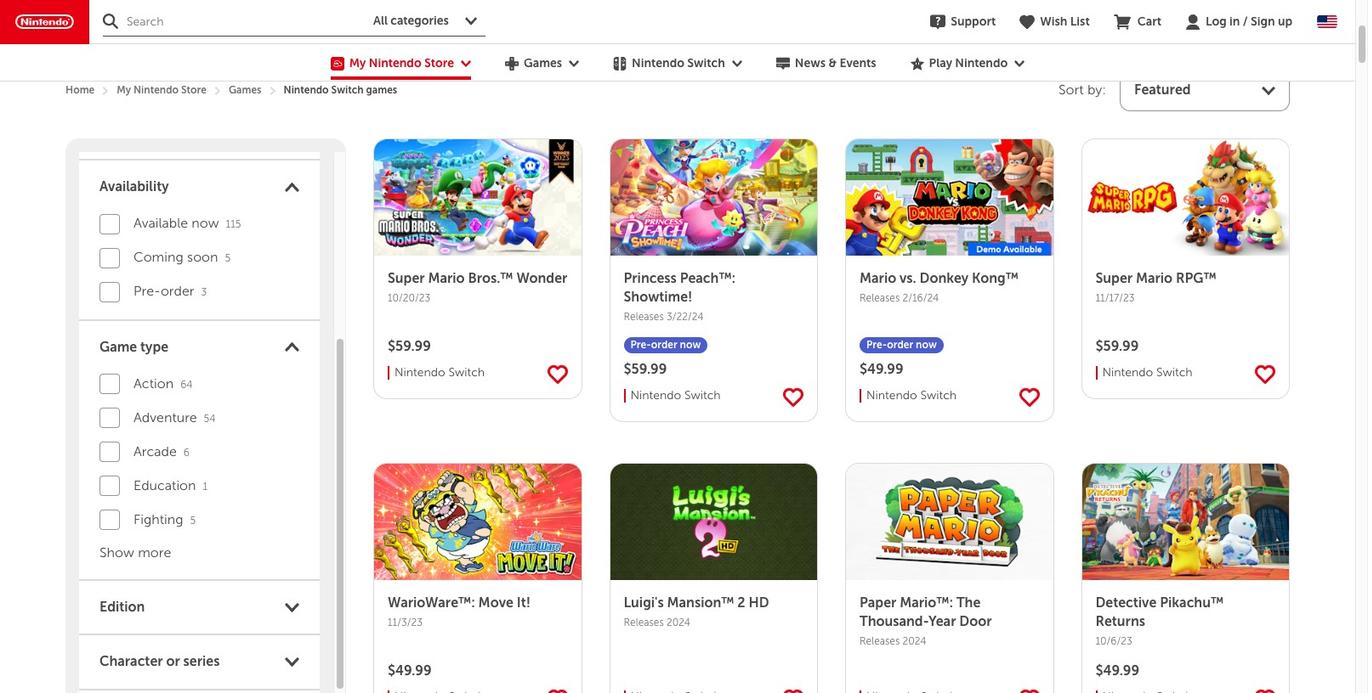 Task type: locate. For each thing, give the bounding box(es) containing it.
2 horizontal spatial pre-
[[866, 339, 887, 351]]

store down categories
[[424, 56, 454, 70]]

2024 down mansion™
[[667, 617, 690, 629]]

0 vertical spatial games
[[524, 56, 562, 70]]

add to wish list image
[[537, 354, 578, 395], [773, 377, 814, 418], [1009, 377, 1050, 418], [773, 679, 814, 694], [1009, 679, 1050, 694]]

mario left vs.
[[860, 270, 896, 286]]

my right the home
[[117, 84, 131, 96]]

detective
[[1096, 595, 1157, 611]]

log
[[1206, 14, 1227, 28]]

1 horizontal spatial games
[[524, 56, 562, 70]]

0 vertical spatial 5
[[225, 253, 231, 265]]

1 horizontal spatial pre-order now
[[866, 339, 937, 351]]

$49.99 down the '10/6/23'
[[1096, 664, 1139, 680]]

super up 10/20/23
[[388, 270, 425, 286]]

1 horizontal spatial mario
[[860, 270, 896, 286]]

0 vertical spatial 2024
[[667, 617, 690, 629]]

2 horizontal spatial order
[[887, 339, 913, 351]]

5 right soon
[[225, 253, 231, 265]]

0 horizontal spatial mario
[[428, 270, 465, 286]]

up
[[1278, 14, 1292, 28]]

show
[[99, 545, 134, 561]]

super inside super mario rpg™ 11/17/23
[[1096, 270, 1133, 286]]

log in / sign up
[[1206, 14, 1292, 28]]

order down 2/16/24
[[887, 339, 913, 351]]

$49.99 down the 11/3/23
[[388, 664, 432, 680]]

game
[[99, 339, 137, 355]]

0 horizontal spatial 5
[[190, 515, 196, 527]]

0 horizontal spatial pre-order now
[[630, 339, 701, 351]]

mario left rpg™
[[1136, 270, 1173, 286]]

categories
[[390, 14, 449, 28]]

availability button
[[99, 161, 299, 214]]

super up 11/17/23
[[1096, 270, 1133, 286]]

1 vertical spatial my nintendo store
[[117, 84, 207, 96]]

nintendo switch inside dropdown button
[[632, 56, 725, 70]]

edition button
[[99, 582, 299, 635]]

1 vertical spatial 5
[[190, 515, 196, 527]]

pre-order now down 2/16/24
[[866, 339, 937, 351]]

sort
[[1059, 82, 1084, 98]]

now down 2/16/24
[[916, 339, 937, 351]]

0 horizontal spatial 2024
[[667, 617, 690, 629]]

releases inside the luigi's mansion™ 2 hd releases 2024
[[624, 617, 664, 629]]

vs.
[[900, 270, 916, 286]]

5 inside fighting 5
[[190, 515, 196, 527]]

0 vertical spatial my nintendo store
[[349, 56, 454, 70]]

news & events
[[795, 56, 876, 70]]

rpg™
[[1176, 270, 1216, 286]]

$49.99 for returns
[[1096, 664, 1139, 680]]

luigi's
[[624, 595, 664, 611]]

pre-order now
[[630, 339, 701, 351], [866, 339, 937, 351]]

$49.99 down 2/16/24
[[860, 362, 904, 378]]

Action checkbox
[[99, 374, 120, 395]]

order down 3/22/24
[[651, 339, 677, 351]]

games
[[366, 84, 397, 96]]

1 horizontal spatial 2024
[[903, 636, 926, 648]]

10/20/23
[[388, 293, 430, 304]]

paper
[[860, 595, 896, 611]]

my
[[349, 56, 366, 70], [117, 84, 131, 96]]

pre-order now down 3/22/24
[[630, 339, 701, 351]]

5 right fighting
[[190, 515, 196, 527]]

mario
[[428, 270, 465, 286], [860, 270, 896, 286], [1136, 270, 1173, 286]]

$49.99
[[860, 362, 904, 378], [388, 664, 432, 680], [1096, 664, 1139, 680]]

releases down luigi's at the bottom left of the page
[[624, 617, 664, 629]]

0 horizontal spatial store
[[181, 84, 207, 96]]

1 horizontal spatial my
[[349, 56, 366, 70]]

releases
[[860, 293, 900, 304], [624, 312, 664, 323], [624, 617, 664, 629], [860, 636, 900, 648]]

Education checkbox
[[99, 476, 120, 497]]

nintendo inside "dropdown button"
[[955, 56, 1008, 70]]

pre-order now for $59.99
[[630, 339, 701, 351]]

news & events link
[[766, 45, 886, 82]]

1 super from the left
[[388, 270, 425, 286]]

2 mario from the left
[[860, 270, 896, 286]]

add to wish list image for super mario rpg™
[[1245, 354, 1286, 395]]

0 horizontal spatial games
[[229, 84, 261, 96]]

2
[[737, 595, 745, 611]]

sign
[[1251, 14, 1275, 28]]

2024 inside the luigi's mansion™ 2 hd releases 2024
[[667, 617, 690, 629]]

1 horizontal spatial now
[[680, 339, 701, 351]]

11/3/23
[[388, 617, 423, 629]]

1 vertical spatial my
[[117, 84, 131, 96]]

soon
[[187, 249, 218, 266]]

mario inside super mario rpg™ 11/17/23
[[1136, 270, 1173, 286]]

$59.99 down 3/22/24
[[624, 362, 667, 378]]

2 horizontal spatial $59.99
[[1096, 339, 1139, 355]]

0 vertical spatial my
[[349, 56, 366, 70]]

pre- down mario vs. donkey kong™ releases 2/16/24
[[866, 339, 887, 351]]

releases inside 'paper mario™: the thousand-year door releases 2024'
[[860, 636, 900, 648]]

my nintendo store up games
[[349, 56, 454, 70]]

releases down showtime!
[[624, 312, 664, 323]]

cart
[[1137, 14, 1161, 29]]

log in / sign up button
[[1185, 2, 1292, 41]]

play nintendo button
[[900, 45, 1035, 82]]

pre- down showtime!
[[630, 339, 651, 351]]

2 pre-order now from the left
[[866, 339, 937, 351]]

warioware™: move it! 11/3/23
[[388, 595, 531, 629]]

nintendo
[[369, 56, 421, 70], [632, 56, 684, 70], [955, 56, 1008, 70], [133, 84, 179, 96], [284, 84, 329, 96], [395, 365, 445, 380], [1102, 365, 1153, 380], [630, 388, 681, 403], [866, 388, 917, 403]]

nintendo switch
[[632, 56, 725, 70], [395, 365, 485, 380], [1102, 365, 1193, 380], [630, 388, 721, 403], [866, 388, 957, 403]]

pre-
[[133, 283, 161, 300], [630, 339, 651, 351], [866, 339, 887, 351]]

1 horizontal spatial $59.99
[[624, 362, 667, 378]]

fighting 5
[[133, 512, 196, 528]]

now for princess
[[680, 339, 701, 351]]

super inside the super mario bros.™ wonder 10/20/23
[[388, 270, 425, 286]]

flag of usa image
[[1317, 15, 1337, 28]]

:
[[1102, 82, 1106, 98]]

0 horizontal spatial $49.99
[[388, 664, 432, 680]]

move
[[478, 595, 513, 611]]

now
[[192, 215, 219, 232], [680, 339, 701, 351], [916, 339, 937, 351]]

order for mario
[[887, 339, 913, 351]]

my nintendo store
[[349, 56, 454, 70], [117, 84, 207, 96]]

action 64
[[133, 376, 193, 392]]

in
[[1230, 14, 1240, 28]]

now left 115
[[192, 215, 219, 232]]

2024
[[667, 617, 690, 629], [903, 636, 926, 648]]

$59.99 down 11/17/23
[[1096, 339, 1139, 355]]

action
[[133, 376, 174, 392]]

1 horizontal spatial my nintendo store
[[349, 56, 454, 70]]

wish list link
[[1020, 1, 1090, 42]]

mario inside mario vs. donkey kong™ releases 2/16/24
[[860, 270, 896, 286]]

showtime!
[[624, 289, 692, 305]]

1 horizontal spatial 5
[[225, 253, 231, 265]]

releases inside princess peach™: showtime! releases 3/22/24
[[624, 312, 664, 323]]

2 horizontal spatial now
[[916, 339, 937, 351]]

now down 3/22/24
[[680, 339, 701, 351]]

5 inside coming soon 5
[[225, 253, 231, 265]]

coming soon 5
[[133, 249, 231, 266]]

0 horizontal spatial pre-
[[133, 283, 161, 300]]

2 horizontal spatial mario
[[1136, 270, 1173, 286]]

3
[[201, 287, 207, 299]]

2 horizontal spatial $49.99
[[1096, 664, 1139, 680]]

arcade
[[133, 444, 177, 460]]

support
[[951, 14, 996, 29]]

$59.99
[[388, 339, 431, 355], [1096, 339, 1139, 355], [624, 362, 667, 378]]

2024 down thousand-
[[903, 636, 926, 648]]

donkey
[[920, 270, 969, 286]]

luigi's mansion™ 2 hd releases 2024
[[624, 595, 769, 629]]

releases down vs.
[[860, 293, 900, 304]]

search
[[127, 14, 164, 28]]

1 pre-order now from the left
[[630, 339, 701, 351]]

more
[[138, 545, 171, 561]]

0 horizontal spatial super
[[388, 270, 425, 286]]

edition
[[99, 599, 145, 616]]

thousand-
[[860, 614, 928, 630]]

my up nintendo switch games
[[349, 56, 366, 70]]

$49.99 for it!
[[388, 664, 432, 680]]

2 super from the left
[[1096, 270, 1133, 286]]

my nintendo store down search
[[117, 84, 207, 96]]

Fighting checkbox
[[99, 510, 120, 531]]

pre- down coming
[[133, 283, 161, 300]]

1 horizontal spatial super
[[1096, 270, 1133, 286]]

adventure
[[133, 410, 197, 426]]

$59.99 down 10/20/23
[[388, 339, 431, 355]]

1 vertical spatial store
[[181, 84, 207, 96]]

featured
[[1134, 82, 1191, 98]]

0 horizontal spatial my nintendo store
[[117, 84, 207, 96]]

1 horizontal spatial store
[[424, 56, 454, 70]]

1 horizontal spatial order
[[651, 339, 677, 351]]

add to wish list image
[[1245, 354, 1286, 395], [537, 679, 578, 694], [1245, 679, 1286, 694]]

education
[[133, 478, 196, 494]]

games
[[524, 56, 562, 70], [229, 84, 261, 96]]

0 vertical spatial store
[[424, 56, 454, 70]]

my nintendo store inside dropdown button
[[349, 56, 454, 70]]

add to wish list image for paper mario™: the thousand-year door
[[1009, 679, 1050, 694]]

1 horizontal spatial pre-
[[630, 339, 651, 351]]

3 mario from the left
[[1136, 270, 1173, 286]]

store left games link
[[181, 84, 207, 96]]

1 mario from the left
[[428, 270, 465, 286]]

mario inside the super mario bros.™ wonder 10/20/23
[[428, 270, 465, 286]]

my inside dropdown button
[[349, 56, 366, 70]]

order left 3
[[161, 283, 194, 300]]

princess peach™: showtime! releases 3/22/24
[[624, 270, 736, 323]]

0 horizontal spatial $59.99
[[388, 339, 431, 355]]

mario up 10/20/23
[[428, 270, 465, 286]]

store
[[424, 56, 454, 70], [181, 84, 207, 96]]

releases down thousand-
[[860, 636, 900, 648]]

1 vertical spatial 2024
[[903, 636, 926, 648]]



Task type: describe. For each thing, give the bounding box(es) containing it.
pre-order 3
[[133, 283, 207, 300]]

search button
[[103, 12, 366, 30]]

sort by :
[[1059, 82, 1106, 98]]

pre- for princess
[[630, 339, 651, 351]]

mario for super mario bros.™ wonder
[[428, 270, 465, 286]]

mario for super mario rpg™
[[1136, 270, 1173, 286]]

news
[[795, 56, 826, 70]]

10/6/23
[[1096, 636, 1132, 648]]

wish list
[[1040, 14, 1090, 29]]

kong™
[[972, 270, 1018, 286]]

available
[[133, 215, 188, 232]]

6
[[184, 447, 190, 459]]

0 horizontal spatial my
[[117, 84, 131, 96]]

list
[[1070, 14, 1090, 29]]

super for super mario rpg™
[[1096, 270, 1133, 286]]

events
[[840, 56, 876, 70]]

or
[[166, 654, 180, 670]]

$59.99 for super mario rpg™
[[1096, 339, 1139, 355]]

type
[[140, 339, 168, 355]]

games inside games dropdown button
[[524, 56, 562, 70]]

hd
[[749, 595, 769, 611]]

fighting
[[133, 512, 183, 528]]

game type
[[99, 339, 168, 355]]

character or series
[[99, 654, 220, 670]]

wish
[[1040, 14, 1067, 29]]

returns
[[1096, 614, 1145, 630]]

my nintendo store button
[[320, 45, 481, 82]]

mario vs. donkey kong™ releases 2/16/24
[[860, 270, 1018, 304]]

115
[[226, 219, 241, 231]]

64
[[180, 379, 193, 391]]

play
[[929, 56, 952, 70]]

Coming soon checkbox
[[99, 248, 120, 268]]

pre- for mario
[[866, 339, 887, 351]]

11/17/23
[[1096, 293, 1135, 304]]

series
[[183, 654, 220, 670]]

home link
[[65, 84, 95, 98]]

1
[[203, 481, 208, 493]]

order for princess
[[651, 339, 677, 351]]

pre-order now for $49.99
[[866, 339, 937, 351]]

super for super mario bros.™ wonder
[[388, 270, 425, 286]]

add to wish list image for detective pikachu™ returns
[[1245, 679, 1286, 694]]

54
[[204, 413, 216, 425]]

bros.™
[[468, 270, 513, 286]]

peach™:
[[680, 270, 736, 286]]

education 1
[[133, 478, 208, 494]]

mario™:
[[900, 595, 953, 611]]

games link
[[229, 84, 261, 98]]

nintendo switch button
[[603, 45, 752, 82]]

play nintendo
[[929, 56, 1008, 70]]

super mario bros.™ wonder 10/20/23
[[388, 270, 567, 304]]

princess
[[624, 270, 677, 286]]

1 horizontal spatial $49.99
[[860, 362, 904, 378]]

0 horizontal spatial now
[[192, 215, 219, 232]]

detective pikachu™ returns 10/6/23
[[1096, 595, 1224, 648]]

year
[[928, 614, 956, 630]]

warioware™:
[[388, 595, 475, 611]]

mansion™
[[667, 595, 734, 611]]

add to wish list image for super mario bros.™ wonder
[[537, 354, 578, 395]]

all
[[373, 14, 388, 28]]

my nintendo store link
[[117, 84, 207, 98]]

paper mario™: the thousand-year door releases 2024
[[860, 595, 992, 648]]

wonder
[[516, 270, 567, 286]]

home
[[65, 84, 95, 96]]

releases inside mario vs. donkey kong™ releases 2/16/24
[[860, 293, 900, 304]]

show more
[[99, 545, 171, 561]]

door
[[959, 614, 992, 630]]

Adventure checkbox
[[99, 408, 120, 429]]

/
[[1243, 14, 1248, 28]]

Available now checkbox
[[99, 214, 120, 234]]

coming
[[133, 249, 183, 266]]

pikachu™
[[1160, 595, 1224, 611]]

adventure 54
[[133, 410, 216, 426]]

by
[[1087, 82, 1102, 98]]

availability
[[99, 179, 169, 195]]

2024 inside 'paper mario™: the thousand-year door releases 2024'
[[903, 636, 926, 648]]

Pre-order checkbox
[[99, 282, 120, 302]]

store inside dropdown button
[[424, 56, 454, 70]]

now for mario
[[916, 339, 937, 351]]

all categories
[[373, 14, 449, 28]]

add to wish list image for luigi's mansion™ 2 hd
[[773, 679, 814, 694]]

show more button
[[99, 545, 171, 561]]

$59.99 for super mario bros.™ wonder
[[388, 339, 431, 355]]

switch inside dropdown button
[[687, 56, 725, 70]]

the
[[956, 595, 981, 611]]

character
[[99, 654, 163, 670]]

2/16/24
[[903, 293, 939, 304]]

Arcade checkbox
[[99, 442, 120, 463]]

0 horizontal spatial order
[[161, 283, 194, 300]]

character or series button
[[99, 636, 299, 689]]

nintendo switch games
[[284, 84, 397, 96]]

available now 115
[[133, 215, 241, 232]]

support link
[[930, 1, 996, 42]]

it!
[[517, 595, 531, 611]]

1 vertical spatial games
[[229, 84, 261, 96]]

games button
[[495, 45, 589, 82]]

game type button
[[99, 321, 299, 374]]

arcade 6
[[133, 444, 190, 460]]

add to wish list image for warioware™: move it!
[[537, 679, 578, 694]]



Task type: vqa. For each thing, say whether or not it's contained in the screenshot.
left $49.99
yes



